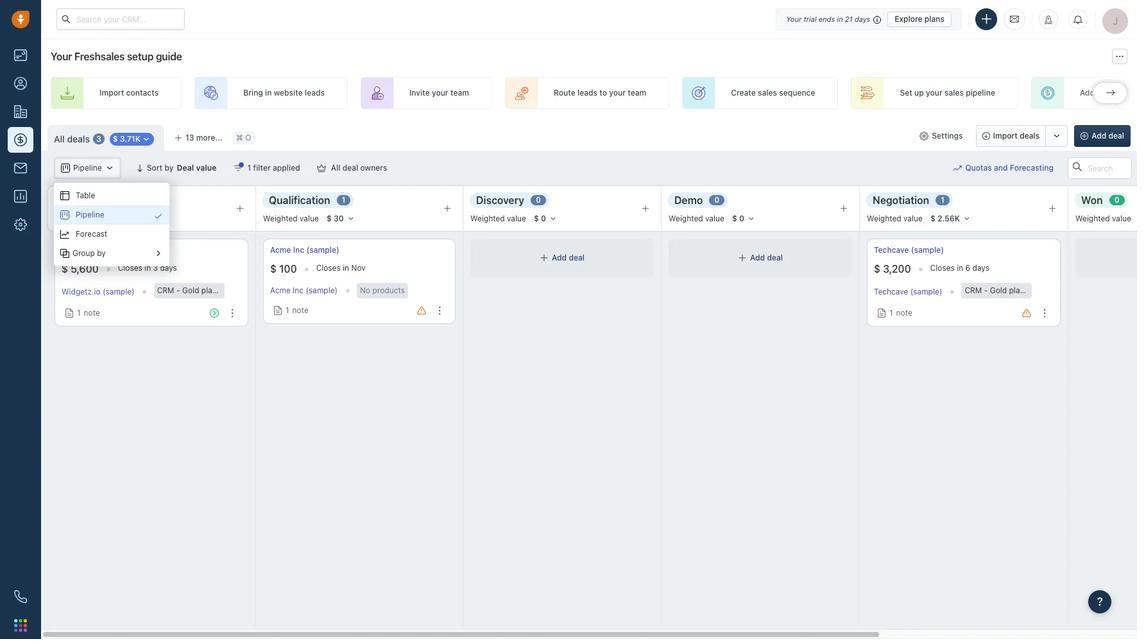 Task type: locate. For each thing, give the bounding box(es) containing it.
container_wx8msf4aqz5i3rn1 image left pipeline
[[60, 211, 69, 220]]

0 vertical spatial container_wx8msf4aqz5i3rn1 image
[[60, 191, 69, 200]]

explore plans link
[[888, 11, 952, 27]]

menu containing table
[[54, 183, 170, 267]]

explore plans
[[895, 14, 945, 23]]

2 container_wx8msf4aqz5i3rn1 image from the top
[[60, 249, 69, 258]]

1 vertical spatial container_wx8msf4aqz5i3rn1 image
[[60, 249, 69, 258]]

by
[[97, 249, 106, 258]]

container_wx8msf4aqz5i3rn1 image for table
[[60, 191, 69, 200]]

freshworks switcher image
[[14, 620, 27, 632]]

container_wx8msf4aqz5i3rn1 image
[[60, 211, 69, 220], [154, 212, 163, 221], [60, 230, 69, 239], [154, 249, 163, 258]]

explore
[[895, 14, 923, 23]]

container_wx8msf4aqz5i3rn1 image
[[60, 191, 69, 200], [60, 249, 69, 258]]

menu
[[54, 183, 170, 267]]

container_wx8msf4aqz5i3rn1 image left the forecast
[[60, 230, 69, 239]]

plans
[[925, 14, 945, 23]]

Search your CRM... text field
[[57, 8, 185, 30]]

container_wx8msf4aqz5i3rn1 image inside group by menu item
[[154, 249, 163, 258]]

container_wx8msf4aqz5i3rn1 image left "table" at top
[[60, 191, 69, 200]]

container_wx8msf4aqz5i3rn1 image inside group by menu item
[[60, 249, 69, 258]]

1 container_wx8msf4aqz5i3rn1 image from the top
[[60, 191, 69, 200]]

container_wx8msf4aqz5i3rn1 image left the group
[[60, 249, 69, 258]]

phone image
[[8, 584, 33, 610]]

container_wx8msf4aqz5i3rn1 image right by
[[154, 249, 163, 258]]



Task type: vqa. For each thing, say whether or not it's contained in the screenshot.
the Connect
no



Task type: describe. For each thing, give the bounding box(es) containing it.
container_wx8msf4aqz5i3rn1 image up group by menu item
[[154, 212, 163, 221]]

shade muted image
[[871, 14, 882, 24]]

group by menu item
[[54, 244, 170, 263]]

group
[[73, 249, 95, 258]]

group by
[[73, 249, 106, 258]]

pipeline
[[76, 210, 104, 220]]

send email image
[[1011, 14, 1020, 25]]

table
[[76, 191, 95, 201]]

forecast
[[76, 230, 107, 239]]

container_wx8msf4aqz5i3rn1 image for group by
[[60, 249, 69, 258]]



